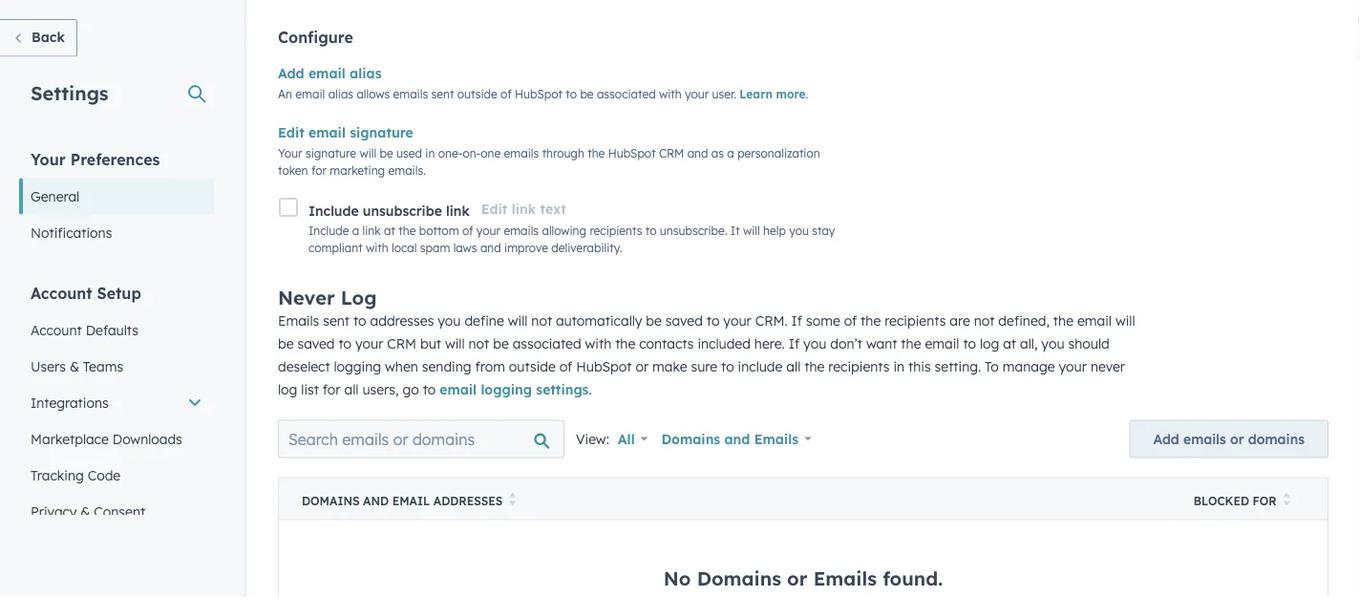 Task type: describe. For each thing, give the bounding box(es) containing it.
1 horizontal spatial saved
[[666, 312, 703, 328]]

never
[[1091, 358, 1125, 374]]

your preferences
[[31, 150, 160, 169]]

found.
[[883, 566, 943, 590]]

be up contacts
[[646, 312, 662, 328]]

the up "want" at the right of the page
[[861, 312, 881, 328]]

edit link text button
[[481, 198, 566, 221]]

your inside edit link text include a link at the bottom of your emails allowing recipients to unsubscribe. it will help you stay compliant with local spam laws and improve deliverability.
[[477, 223, 501, 238]]

included
[[698, 335, 751, 351]]

0 vertical spatial if
[[792, 312, 803, 328]]

1 include from the top
[[309, 202, 359, 219]]

edit link text include a link at the bottom of your emails allowing recipients to unsubscribe. it will help you stay compliant with local spam laws and improve deliverability.
[[309, 201, 835, 255]]

the up should
[[1054, 312, 1074, 328]]

you down some
[[804, 335, 827, 351]]

never log
[[278, 285, 377, 309]]

integrations
[[31, 394, 109, 411]]

users,
[[362, 381, 399, 397]]

sent inside add email alias an email alias allows emails sent outside of hubspot to be associated with your user. learn more .
[[431, 86, 454, 101]]

1 vertical spatial signature
[[306, 146, 356, 160]]

emails inside emails sent to addresses you define will not automatically be saved to your crm. if some of the recipients are not defined, the email will be saved to your crm but will not be associated with the contacts included here. if you don't want the email to log at all, you should deselect logging when sending from outside of hubspot or make sure to include all the recipients in this setting. to manage your never log list for all users, go to
[[278, 312, 319, 328]]

2 horizontal spatial not
[[974, 312, 995, 328]]

0 horizontal spatial .
[[589, 381, 592, 397]]

configure
[[278, 28, 353, 47]]

in inside edit email signature your signature will be used in one-on-one emails through the hubspot crm and as a personalization token for marketing emails.
[[425, 146, 435, 160]]

marketplace
[[31, 430, 109, 447]]

unsubscribe.
[[660, 223, 727, 238]]

at inside edit link text include a link at the bottom of your emails allowing recipients to unsubscribe. it will help you stay compliant with local spam laws and improve deliverability.
[[384, 223, 395, 238]]

user.
[[712, 86, 737, 101]]

contacts
[[639, 335, 694, 351]]

press to sort. element for blocked for
[[1284, 492, 1291, 509]]

or for no domains or emails found.
[[787, 566, 808, 590]]

general
[[31, 188, 80, 204]]

at inside emails sent to addresses you define will not automatically be saved to your crm. if some of the recipients are not defined, the email will be saved to your crm but will not be associated with the contacts included here. if you don't want the email to log at all, you should deselect logging when sending from outside of hubspot or make sure to include all the recipients in this setting. to manage your never log list for all users, go to
[[1003, 335, 1017, 351]]

account for account defaults
[[31, 321, 82, 338]]

domains and email addresses button
[[278, 478, 1171, 520]]

local
[[392, 241, 417, 255]]

tracking
[[31, 467, 84, 483]]

emails.
[[388, 163, 426, 177]]

add emails or domains button
[[1130, 420, 1329, 458]]

view:
[[576, 430, 609, 447]]

marketplace downloads link
[[19, 421, 214, 457]]

of inside edit link text include a link at the bottom of your emails allowing recipients to unsubscribe. it will help you stay compliant with local spam laws and improve deliverability.
[[462, 223, 473, 238]]

laws
[[453, 241, 477, 255]]

stay
[[812, 223, 835, 238]]

press to sort. image for domains and email addresses
[[509, 492, 516, 506]]

add emails or domains
[[1153, 430, 1305, 447]]

all
[[618, 430, 635, 447]]

users & teams link
[[19, 348, 214, 385]]

emails inside add email alias an email alias allows emails sent outside of hubspot to be associated with your user. learn more .
[[393, 86, 428, 101]]

setting.
[[935, 358, 981, 374]]

account defaults
[[31, 321, 138, 338]]

domains
[[1248, 430, 1305, 447]]

email up should
[[1078, 312, 1112, 328]]

automatically
[[556, 312, 642, 328]]

when
[[385, 358, 418, 374]]

your preferences element
[[19, 149, 214, 251]]

0 horizontal spatial log
[[278, 381, 297, 397]]

addresses
[[434, 493, 503, 508]]

tracking code
[[31, 467, 121, 483]]

domains for domains and emails
[[661, 430, 721, 447]]

you up but
[[438, 312, 461, 328]]

be inside add email alias an email alias allows emails sent outside of hubspot to be associated with your user. learn more .
[[580, 86, 594, 101]]

in inside emails sent to addresses you define will not automatically be saved to your crm. if some of the recipients are not defined, the email will be saved to your crm but will not be associated with the contacts included here. if you don't want the email to log at all, you should deselect logging when sending from outside of hubspot or make sure to include all the recipients in this setting. to manage your never log list for all users, go to
[[894, 358, 905, 374]]

email right an
[[296, 86, 325, 101]]

the up this
[[901, 335, 921, 351]]

or inside emails sent to addresses you define will not automatically be saved to your crm. if some of the recipients are not defined, the email will be saved to your crm but will not be associated with the contacts included here. if you don't want the email to log at all, you should deselect logging when sending from outside of hubspot or make sure to include all the recipients in this setting. to manage your never log list for all users, go to
[[636, 358, 649, 374]]

of up don't
[[844, 312, 857, 328]]

outside inside emails sent to addresses you define will not automatically be saved to your crm. if some of the recipients are not defined, the email will be saved to your crm but will not be associated with the contacts included here. if you don't want the email to log at all, you should deselect logging when sending from outside of hubspot or make sure to include all the recipients in this setting. to manage your never log list for all users, go to
[[509, 358, 556, 374]]

crm.
[[755, 312, 788, 328]]

the down automatically
[[615, 335, 636, 351]]

email logging settings link
[[440, 381, 589, 397]]

1 horizontal spatial not
[[532, 312, 552, 328]]

include
[[738, 358, 783, 374]]

list
[[301, 381, 319, 397]]

and inside popup button
[[725, 430, 750, 447]]

privacy & consent link
[[19, 493, 214, 530]]

2 horizontal spatial link
[[512, 201, 536, 217]]

code
[[88, 467, 121, 483]]

add email alias button
[[278, 62, 382, 85]]

integrations button
[[19, 385, 214, 421]]

emails sent to addresses you define will not automatically be saved to your crm. if some of the recipients are not defined, the email will be saved to your crm but will not be associated with the contacts included here. if you don't want the email to log at all, you should deselect logging when sending from outside of hubspot or make sure to include all the recipients in this setting. to manage your never log list for all users, go to
[[278, 312, 1136, 397]]

no
[[664, 566, 691, 590]]

associated inside emails sent to addresses you define will not automatically be saved to your crm. if some of the recipients are not defined, the email will be saved to your crm but will not be associated with the contacts included here. if you don't want the email to log at all, you should deselect logging when sending from outside of hubspot or make sure to include all the recipients in this setting. to manage your never log list for all users, go to
[[513, 335, 581, 351]]

be inside edit email signature your signature will be used in one-on-one emails through the hubspot crm and as a personalization token for marketing emails.
[[380, 146, 393, 160]]

general link
[[19, 178, 214, 214]]

setup
[[97, 283, 141, 302]]

as
[[712, 146, 724, 160]]

notifications
[[31, 224, 112, 241]]

manage
[[1003, 358, 1055, 374]]

privacy
[[31, 503, 77, 520]]

blocked for button
[[1171, 478, 1328, 520]]

the inside edit email signature your signature will be used in one-on-one emails through the hubspot crm and as a personalization token for marketing emails.
[[588, 146, 605, 160]]

an
[[278, 86, 292, 101]]

account for account setup
[[31, 283, 92, 302]]

to
[[985, 358, 999, 374]]

and inside edit email signature your signature will be used in one-on-one emails through the hubspot crm and as a personalization token for marketing emails.
[[688, 146, 708, 160]]

blocked for
[[1194, 493, 1277, 508]]

notifications link
[[19, 214, 214, 251]]

through
[[542, 146, 585, 160]]

press to sort. element for domains and email addresses
[[509, 492, 516, 509]]

marketplace downloads
[[31, 430, 182, 447]]

no domains or emails found.
[[664, 566, 943, 590]]

0 horizontal spatial not
[[469, 335, 489, 351]]

all button
[[617, 420, 649, 458]]

log
[[341, 285, 377, 309]]

domains and emails button
[[649, 420, 824, 458]]

to inside edit link text include a link at the bottom of your emails allowing recipients to unsubscribe. it will help you stay compliant with local spam laws and improve deliverability.
[[646, 223, 657, 238]]

downloads
[[112, 430, 182, 447]]

. inside add email alias an email alias allows emails sent outside of hubspot to be associated with your user. learn more .
[[806, 86, 809, 101]]

edit for link
[[481, 201, 508, 217]]

settings
[[536, 381, 589, 397]]

addresses
[[370, 312, 434, 328]]

0 horizontal spatial link
[[363, 223, 381, 238]]

Search emails or domains search field
[[278, 420, 565, 458]]

here.
[[755, 335, 785, 351]]

users
[[31, 358, 66, 375]]

with inside add email alias an email alias allows emails sent outside of hubspot to be associated with your user. learn more .
[[659, 86, 682, 101]]

your up included
[[724, 312, 752, 328]]

more
[[776, 86, 806, 101]]

& for privacy
[[81, 503, 90, 520]]

add for add emails or domains
[[1153, 430, 1180, 447]]

users & teams
[[31, 358, 123, 375]]

deliverability.
[[552, 241, 623, 255]]

for inside blocked for button
[[1253, 493, 1277, 508]]

will inside edit email signature your signature will be used in one-on-one emails through the hubspot crm and as a personalization token for marketing emails.
[[360, 146, 377, 160]]

bottom
[[419, 223, 459, 238]]

all,
[[1020, 335, 1038, 351]]

define
[[465, 312, 504, 328]]

a inside edit email signature your signature will be used in one-on-one emails through the hubspot crm and as a personalization token for marketing emails.
[[727, 146, 734, 160]]

domains for domains and email addresses
[[302, 493, 360, 508]]



Task type: vqa. For each thing, say whether or not it's contained in the screenshot.
the in the Edit link text Include a link at the bottom of your emails allowing recipients to unsubscribe. It will help you stay compliant with local spam laws and improve deliverability.
yes



Task type: locate. For each thing, give the bounding box(es) containing it.
0 vertical spatial or
[[636, 358, 649, 374]]

defaults
[[86, 321, 138, 338]]

1 vertical spatial for
[[323, 381, 341, 397]]

1 press to sort. image from the left
[[509, 492, 516, 506]]

press to sort. image inside domains and email addresses button
[[509, 492, 516, 506]]

hubspot down automatically
[[576, 358, 632, 374]]

if right crm.
[[792, 312, 803, 328]]

0 horizontal spatial press to sort. element
[[509, 492, 516, 509]]

with left local at top left
[[366, 241, 389, 255]]

recipients down don't
[[829, 358, 890, 374]]

outside inside add email alias an email alias allows emails sent outside of hubspot to be associated with your user. learn more .
[[457, 86, 498, 101]]

0 horizontal spatial or
[[636, 358, 649, 374]]

& right users
[[70, 358, 79, 375]]

emails up blocked
[[1184, 430, 1227, 447]]

0 vertical spatial logging
[[334, 358, 381, 374]]

1 press to sort. element from the left
[[509, 492, 516, 509]]

emails inside popup button
[[754, 430, 799, 447]]

edit email signature your signature will be used in one-on-one emails through the hubspot crm and as a personalization token for marketing emails.
[[278, 124, 820, 177]]

1 horizontal spatial emails
[[754, 430, 799, 447]]

will inside edit link text include a link at the bottom of your emails allowing recipients to unsubscribe. it will help you stay compliant with local spam laws and improve deliverability.
[[743, 223, 760, 238]]

logging up the users,
[[334, 358, 381, 374]]

account up account defaults
[[31, 283, 92, 302]]

privacy & consent
[[31, 503, 145, 520]]

text
[[540, 201, 566, 217]]

emails inside button
[[1184, 430, 1227, 447]]

0 vertical spatial signature
[[350, 124, 413, 141]]

edit inside edit link text include a link at the bottom of your emails allowing recipients to unsubscribe. it will help you stay compliant with local spam laws and improve deliverability.
[[481, 201, 508, 217]]

learn more link
[[740, 86, 806, 101]]

or for add emails or domains
[[1231, 430, 1245, 447]]

2 vertical spatial or
[[787, 566, 808, 590]]

for right list
[[323, 381, 341, 397]]

0 horizontal spatial with
[[366, 241, 389, 255]]

0 vertical spatial associated
[[597, 86, 656, 101]]

and right laws
[[480, 241, 501, 255]]

1 vertical spatial add
[[1153, 430, 1180, 447]]

email down sending
[[440, 381, 477, 397]]

1 vertical spatial crm
[[387, 335, 417, 351]]

1 vertical spatial associated
[[513, 335, 581, 351]]

1 horizontal spatial logging
[[481, 381, 532, 397]]

press to sort. element
[[509, 492, 516, 509], [1284, 492, 1291, 509]]

and inside edit link text include a link at the bottom of your emails allowing recipients to unsubscribe. it will help you stay compliant with local spam laws and improve deliverability.
[[480, 241, 501, 255]]

domains inside button
[[302, 493, 360, 508]]

0 vertical spatial at
[[384, 223, 395, 238]]

account up users
[[31, 321, 82, 338]]

2 vertical spatial recipients
[[829, 358, 890, 374]]

emails inside edit email signature your signature will be used in one-on-one emails through the hubspot crm and as a personalization token for marketing emails.
[[504, 146, 539, 160]]

0 vertical spatial saved
[[666, 312, 703, 328]]

your left user.
[[685, 86, 709, 101]]

0 vertical spatial domains
[[661, 430, 721, 447]]

edit up the improve
[[481, 201, 508, 217]]

1 vertical spatial if
[[789, 335, 800, 351]]

of up settings
[[560, 358, 573, 374]]

outside up on-
[[457, 86, 498, 101]]

0 horizontal spatial crm
[[387, 335, 417, 351]]

sent inside emails sent to addresses you define will not automatically be saved to your crm. if some of the recipients are not defined, the email will be saved to your crm but will not be associated with the contacts included here. if you don't want the email to log at all, you should deselect logging when sending from outside of hubspot or make sure to include all the recipients in this setting. to manage your never log list for all users, go to
[[323, 312, 350, 328]]

your down addresses
[[355, 335, 384, 351]]

not
[[532, 312, 552, 328], [974, 312, 995, 328], [469, 335, 489, 351]]

0 vertical spatial alias
[[350, 65, 382, 82]]

be up from
[[493, 335, 509, 351]]

in left one-
[[425, 146, 435, 160]]

0 vertical spatial for
[[311, 163, 327, 177]]

include inside edit link text include a link at the bottom of your emails allowing recipients to unsubscribe. it will help you stay compliant with local spam laws and improve deliverability.
[[309, 223, 349, 238]]

hubspot inside edit email signature your signature will be used in one-on-one emails through the hubspot crm and as a personalization token for marketing emails.
[[608, 146, 656, 160]]

the inside edit link text include a link at the bottom of your emails allowing recipients to unsubscribe. it will help you stay compliant with local spam laws and improve deliverability.
[[399, 223, 416, 238]]

a right as
[[727, 146, 734, 160]]

of up laws
[[462, 223, 473, 238]]

0 horizontal spatial all
[[344, 381, 359, 397]]

a inside edit link text include a link at the bottom of your emails allowing recipients to unsubscribe. it will help you stay compliant with local spam laws and improve deliverability.
[[352, 223, 359, 238]]

0 vertical spatial outside
[[457, 86, 498, 101]]

associated inside add email alias an email alias allows emails sent outside of hubspot to be associated with your user. learn more .
[[597, 86, 656, 101]]

not down define at the bottom
[[469, 335, 489, 351]]

link up bottom at left top
[[446, 202, 470, 219]]

emails inside edit link text include a link at the bottom of your emails allowing recipients to unsubscribe. it will help you stay compliant with local spam laws and improve deliverability.
[[504, 223, 539, 238]]

1 vertical spatial alias
[[328, 86, 354, 101]]

of up one
[[501, 86, 512, 101]]

press to sort. element inside blocked for button
[[1284, 492, 1291, 509]]

emails right one
[[504, 146, 539, 160]]

2 press to sort. element from the left
[[1284, 492, 1291, 509]]

crm inside emails sent to addresses you define will not automatically be saved to your crm. if some of the recipients are not defined, the email will be saved to your crm but will not be associated with the contacts included here. if you don't want the email to log at all, you should deselect logging when sending from outside of hubspot or make sure to include all the recipients in this setting. to manage your never log list for all users, go to
[[387, 335, 417, 351]]

and left 'email'
[[363, 493, 389, 508]]

press to sort. image right addresses
[[509, 492, 516, 506]]

make
[[653, 358, 687, 374]]

all left the users,
[[344, 381, 359, 397]]

1 horizontal spatial crm
[[659, 146, 684, 160]]

some
[[806, 312, 840, 328]]

1 horizontal spatial add
[[1153, 430, 1180, 447]]

2 account from the top
[[31, 321, 82, 338]]

you
[[789, 223, 809, 238], [438, 312, 461, 328], [804, 335, 827, 351], [1042, 335, 1065, 351]]

add inside add email alias an email alias allows emails sent outside of hubspot to be associated with your user. learn more .
[[278, 65, 304, 82]]

hubspot up edit email signature your signature will be used in one-on-one emails through the hubspot crm and as a personalization token for marketing emails.
[[515, 86, 563, 101]]

0 vertical spatial log
[[980, 335, 1000, 351]]

domains
[[661, 430, 721, 447], [302, 493, 360, 508], [697, 566, 781, 590]]

0 horizontal spatial a
[[352, 223, 359, 238]]

1 account from the top
[[31, 283, 92, 302]]

and left as
[[688, 146, 708, 160]]

1 horizontal spatial your
[[278, 146, 302, 160]]

link left text on the left of page
[[512, 201, 536, 217]]

1 horizontal spatial sent
[[431, 86, 454, 101]]

1 vertical spatial sent
[[323, 312, 350, 328]]

edit
[[278, 124, 304, 141], [481, 201, 508, 217]]

back link
[[0, 19, 77, 57]]

email logging settings .
[[440, 381, 592, 397]]

1 vertical spatial a
[[352, 223, 359, 238]]

will right but
[[445, 335, 465, 351]]

associated
[[597, 86, 656, 101], [513, 335, 581, 351]]

2 include from the top
[[309, 223, 349, 238]]

you inside edit link text include a link at the bottom of your emails allowing recipients to unsubscribe. it will help you stay compliant with local spam laws and improve deliverability.
[[789, 223, 809, 238]]

0 vertical spatial emails
[[278, 312, 319, 328]]

2 vertical spatial emails
[[814, 566, 877, 590]]

1 vertical spatial all
[[344, 381, 359, 397]]

1 vertical spatial at
[[1003, 335, 1017, 351]]

emails down never
[[278, 312, 319, 328]]

edit up token
[[278, 124, 304, 141]]

1 vertical spatial &
[[81, 503, 90, 520]]

and
[[688, 146, 708, 160], [480, 241, 501, 255], [725, 430, 750, 447], [363, 493, 389, 508]]

1 vertical spatial include
[[309, 223, 349, 238]]

your up token
[[278, 146, 302, 160]]

recipients inside edit link text include a link at the bottom of your emails allowing recipients to unsubscribe. it will help you stay compliant with local spam laws and improve deliverability.
[[590, 223, 642, 238]]

spam
[[420, 241, 450, 255]]

deselect
[[278, 358, 330, 374]]

1 horizontal spatial a
[[727, 146, 734, 160]]

0 horizontal spatial &
[[70, 358, 79, 375]]

tracking code link
[[19, 457, 214, 493]]

account setup
[[31, 283, 141, 302]]

saved up contacts
[[666, 312, 703, 328]]

& inside privacy & consent 'link'
[[81, 503, 90, 520]]

0 horizontal spatial at
[[384, 223, 395, 238]]

with inside emails sent to addresses you define will not automatically be saved to your crm. if some of the recipients are not defined, the email will be saved to your crm but will not be associated with the contacts included here. if you don't want the email to log at all, you should deselect logging when sending from outside of hubspot or make sure to include all the recipients in this setting. to manage your never log list for all users, go to
[[585, 335, 612, 351]]

recipients up "want" at the right of the page
[[885, 312, 946, 328]]

0 horizontal spatial logging
[[334, 358, 381, 374]]

allowing
[[542, 223, 587, 238]]

allows
[[357, 86, 390, 101]]

your up laws
[[477, 223, 501, 238]]

& inside users & teams link
[[70, 358, 79, 375]]

logging inside emails sent to addresses you define will not automatically be saved to your crm. if some of the recipients are not defined, the email will be saved to your crm but will not be associated with the contacts included here. if you don't want the email to log at all, you should deselect logging when sending from outside of hubspot or make sure to include all the recipients in this setting. to manage your never log list for all users, go to
[[334, 358, 381, 374]]

0 vertical spatial sent
[[431, 86, 454, 101]]

0 vertical spatial include
[[309, 202, 359, 219]]

the down some
[[805, 358, 825, 374]]

emails right allows
[[393, 86, 428, 101]]

compliant
[[309, 241, 363, 255]]

domains left 'email'
[[302, 493, 360, 508]]

be up the "deselect"
[[278, 335, 294, 351]]

1 horizontal spatial .
[[806, 86, 809, 101]]

1 horizontal spatial at
[[1003, 335, 1017, 351]]

marketing
[[330, 163, 385, 177]]

outside up email logging settings .
[[509, 358, 556, 374]]

edit for email
[[278, 124, 304, 141]]

your up general in the top left of the page
[[31, 150, 66, 169]]

. up the view:
[[589, 381, 592, 397]]

1 horizontal spatial edit
[[481, 201, 508, 217]]

of inside add email alias an email alias allows emails sent outside of hubspot to be associated with your user. learn more .
[[501, 86, 512, 101]]

include unsubscribe link
[[309, 202, 470, 219]]

with
[[659, 86, 682, 101], [366, 241, 389, 255], [585, 335, 612, 351]]

and up domains and email addresses button
[[725, 430, 750, 447]]

unsubscribe
[[363, 202, 442, 219]]

2 vertical spatial for
[[1253, 493, 1277, 508]]

if
[[792, 312, 803, 328], [789, 335, 800, 351]]

1 vertical spatial .
[[589, 381, 592, 397]]

log left list
[[278, 381, 297, 397]]

preferences
[[70, 150, 160, 169]]

alias up allows
[[350, 65, 382, 82]]

email
[[308, 65, 346, 82], [296, 86, 325, 101], [309, 124, 346, 141], [1078, 312, 1112, 328], [925, 335, 960, 351], [440, 381, 477, 397]]

will up never in the right of the page
[[1116, 312, 1136, 328]]

the up local at top left
[[399, 223, 416, 238]]

hubspot inside emails sent to addresses you define will not automatically be saved to your crm. if some of the recipients are not defined, the email will be saved to your crm but will not be associated with the contacts included here. if you don't want the email to log at all, you should deselect logging when sending from outside of hubspot or make sure to include all the recipients in this setting. to manage your never log list for all users, go to
[[576, 358, 632, 374]]

0 vertical spatial in
[[425, 146, 435, 160]]

will up marketing
[[360, 146, 377, 160]]

domains and emails
[[661, 430, 799, 447]]

account setup element
[[19, 282, 214, 566]]

add inside button
[[1153, 430, 1180, 447]]

and inside button
[[363, 493, 389, 508]]

account defaults link
[[19, 312, 214, 348]]

never
[[278, 285, 335, 309]]

for inside edit email signature your signature will be used in one-on-one emails through the hubspot crm and as a personalization token for marketing emails.
[[311, 163, 327, 177]]

1 vertical spatial with
[[366, 241, 389, 255]]

email down configure
[[308, 65, 346, 82]]

saved
[[666, 312, 703, 328], [298, 335, 335, 351]]

a up compliant on the left of page
[[352, 223, 359, 238]]

log
[[980, 335, 1000, 351], [278, 381, 297, 397]]

0 horizontal spatial sent
[[323, 312, 350, 328]]

0 vertical spatial account
[[31, 283, 92, 302]]

domains inside popup button
[[661, 430, 721, 447]]

crm left as
[[659, 146, 684, 160]]

press to sort. image for blocked for
[[1284, 492, 1291, 506]]

one
[[481, 146, 501, 160]]

2 horizontal spatial with
[[659, 86, 682, 101]]

be up through
[[580, 86, 594, 101]]

1 vertical spatial account
[[31, 321, 82, 338]]

the
[[588, 146, 605, 160], [399, 223, 416, 238], [861, 312, 881, 328], [1054, 312, 1074, 328], [615, 335, 636, 351], [901, 335, 921, 351], [805, 358, 825, 374]]

email up 'setting.'
[[925, 335, 960, 351]]

will right 'it'
[[743, 223, 760, 238]]

press to sort. image right blocked for
[[1284, 492, 1291, 506]]

crm
[[659, 146, 684, 160], [387, 335, 417, 351]]

emails down the include
[[754, 430, 799, 447]]

your
[[278, 146, 302, 160], [31, 150, 66, 169]]

with inside edit link text include a link at the bottom of your emails allowing recipients to unsubscribe. it will help you stay compliant with local spam laws and improve deliverability.
[[366, 241, 389, 255]]

1 vertical spatial edit
[[481, 201, 508, 217]]

not right are
[[974, 312, 995, 328]]

hubspot inside add email alias an email alias allows emails sent outside of hubspot to be associated with your user. learn more .
[[515, 86, 563, 101]]

your inside add email alias an email alias allows emails sent outside of hubspot to be associated with your user. learn more .
[[685, 86, 709, 101]]

0 vertical spatial add
[[278, 65, 304, 82]]

1 horizontal spatial with
[[585, 335, 612, 351]]

2 horizontal spatial or
[[1231, 430, 1245, 447]]

1 horizontal spatial associated
[[597, 86, 656, 101]]

token
[[278, 163, 308, 177]]

not left automatically
[[532, 312, 552, 328]]

emails up the improve
[[504, 223, 539, 238]]

1 vertical spatial emails
[[754, 430, 799, 447]]

1 vertical spatial logging
[[481, 381, 532, 397]]

signature down edit email signature button
[[306, 146, 356, 160]]

will
[[360, 146, 377, 160], [743, 223, 760, 238], [508, 312, 528, 328], [1116, 312, 1136, 328], [445, 335, 465, 351]]

log up to
[[980, 335, 1000, 351]]

one-
[[438, 146, 463, 160]]

sure
[[691, 358, 718, 374]]

. right learn
[[806, 86, 809, 101]]

0 horizontal spatial press to sort. image
[[509, 492, 516, 506]]

2 horizontal spatial emails
[[814, 566, 877, 590]]

2 vertical spatial hubspot
[[576, 358, 632, 374]]

2 press to sort. image from the left
[[1284, 492, 1291, 506]]

& for users
[[70, 358, 79, 375]]

0 vertical spatial &
[[70, 358, 79, 375]]

the right through
[[588, 146, 605, 160]]

0 horizontal spatial your
[[31, 150, 66, 169]]

1 horizontal spatial or
[[787, 566, 808, 590]]

of
[[501, 86, 512, 101], [462, 223, 473, 238], [844, 312, 857, 328], [560, 358, 573, 374]]

1 horizontal spatial press to sort. image
[[1284, 492, 1291, 506]]

email inside edit email signature your signature will be used in one-on-one emails through the hubspot crm and as a personalization token for marketing emails.
[[309, 124, 346, 141]]

1 vertical spatial hubspot
[[608, 146, 656, 160]]

0 horizontal spatial emails
[[278, 312, 319, 328]]

all right the include
[[787, 358, 801, 374]]

alias down add email alias button
[[328, 86, 354, 101]]

for right token
[[311, 163, 327, 177]]

your
[[685, 86, 709, 101], [477, 223, 501, 238], [724, 312, 752, 328], [355, 335, 384, 351], [1059, 358, 1087, 374]]

domains right no
[[697, 566, 781, 590]]

it
[[731, 223, 740, 238]]

crm down addresses
[[387, 335, 417, 351]]

hubspot
[[515, 86, 563, 101], [608, 146, 656, 160], [576, 358, 632, 374]]

0 vertical spatial edit
[[278, 124, 304, 141]]

will right define at the bottom
[[508, 312, 528, 328]]

you right help
[[789, 223, 809, 238]]

back
[[32, 29, 65, 45]]

sent
[[431, 86, 454, 101], [323, 312, 350, 328]]

2 vertical spatial domains
[[697, 566, 781, 590]]

but
[[420, 335, 441, 351]]

be left used
[[380, 146, 393, 160]]

are
[[950, 312, 970, 328]]

you right all,
[[1042, 335, 1065, 351]]

personalization
[[738, 146, 820, 160]]

0 vertical spatial a
[[727, 146, 734, 160]]

& right privacy
[[81, 503, 90, 520]]

0 horizontal spatial add
[[278, 65, 304, 82]]

press to sort. element inside domains and email addresses button
[[509, 492, 516, 509]]

0 horizontal spatial edit
[[278, 124, 304, 141]]

domains and email addresses
[[302, 493, 503, 508]]

add for add email alias an email alias allows emails sent outside of hubspot to be associated with your user. learn more .
[[278, 65, 304, 82]]

help
[[763, 223, 786, 238]]

in left this
[[894, 358, 905, 374]]

1 horizontal spatial outside
[[509, 358, 556, 374]]

0 vertical spatial all
[[787, 358, 801, 374]]

0 vertical spatial crm
[[659, 146, 684, 160]]

press to sort. image inside blocked for button
[[1284, 492, 1291, 506]]

emails left found.
[[814, 566, 877, 590]]

1 horizontal spatial link
[[446, 202, 470, 219]]

2 vertical spatial with
[[585, 335, 612, 351]]

1 horizontal spatial in
[[894, 358, 905, 374]]

0 vertical spatial .
[[806, 86, 809, 101]]

at down include unsubscribe link
[[384, 223, 395, 238]]

1 vertical spatial saved
[[298, 335, 335, 351]]

settings
[[31, 81, 108, 105]]

your inside edit email signature your signature will be used in one-on-one emails through the hubspot crm and as a personalization token for marketing emails.
[[278, 146, 302, 160]]

for inside emails sent to addresses you define will not automatically be saved to your crm. if some of the recipients are not defined, the email will be saved to your crm but will not be associated with the contacts included here. if you don't want the email to log at all, you should deselect logging when sending from outside of hubspot or make sure to include all the recipients in this setting. to manage your never log list for all users, go to
[[323, 381, 341, 397]]

0 horizontal spatial outside
[[457, 86, 498, 101]]

press to sort. image
[[509, 492, 516, 506], [1284, 492, 1291, 506]]

account inside account defaults link
[[31, 321, 82, 338]]

consent
[[94, 503, 145, 520]]

saved up the "deselect"
[[298, 335, 335, 351]]

link down include unsubscribe link
[[363, 223, 381, 238]]

&
[[70, 358, 79, 375], [81, 503, 90, 520]]

0 horizontal spatial associated
[[513, 335, 581, 351]]

your down should
[[1059, 358, 1087, 374]]

1 vertical spatial domains
[[302, 493, 360, 508]]

sent up one-
[[431, 86, 454, 101]]

want
[[866, 335, 898, 351]]

edit inside edit email signature your signature will be used in one-on-one emails through the hubspot crm and as a personalization token for marketing emails.
[[278, 124, 304, 141]]

press to sort. element right addresses
[[509, 492, 516, 509]]

outside
[[457, 86, 498, 101], [509, 358, 556, 374]]

with left user.
[[659, 86, 682, 101]]

signature up used
[[350, 124, 413, 141]]

recipients up deliverability.
[[590, 223, 642, 238]]

1 horizontal spatial log
[[980, 335, 1000, 351]]

crm inside edit email signature your signature will be used in one-on-one emails through the hubspot crm and as a personalization token for marketing emails.
[[659, 146, 684, 160]]

1 horizontal spatial all
[[787, 358, 801, 374]]

1 vertical spatial recipients
[[885, 312, 946, 328]]

to inside add email alias an email alias allows emails sent outside of hubspot to be associated with your user. learn more .
[[566, 86, 577, 101]]

learn
[[740, 86, 773, 101]]

in
[[425, 146, 435, 160], [894, 358, 905, 374]]

teams
[[83, 358, 123, 375]]

domains right all 'popup button'
[[661, 430, 721, 447]]

or
[[636, 358, 649, 374], [1231, 430, 1245, 447], [787, 566, 808, 590]]

logging down from
[[481, 381, 532, 397]]

1 vertical spatial or
[[1231, 430, 1245, 447]]

or inside button
[[1231, 430, 1245, 447]]

1 vertical spatial log
[[278, 381, 297, 397]]



